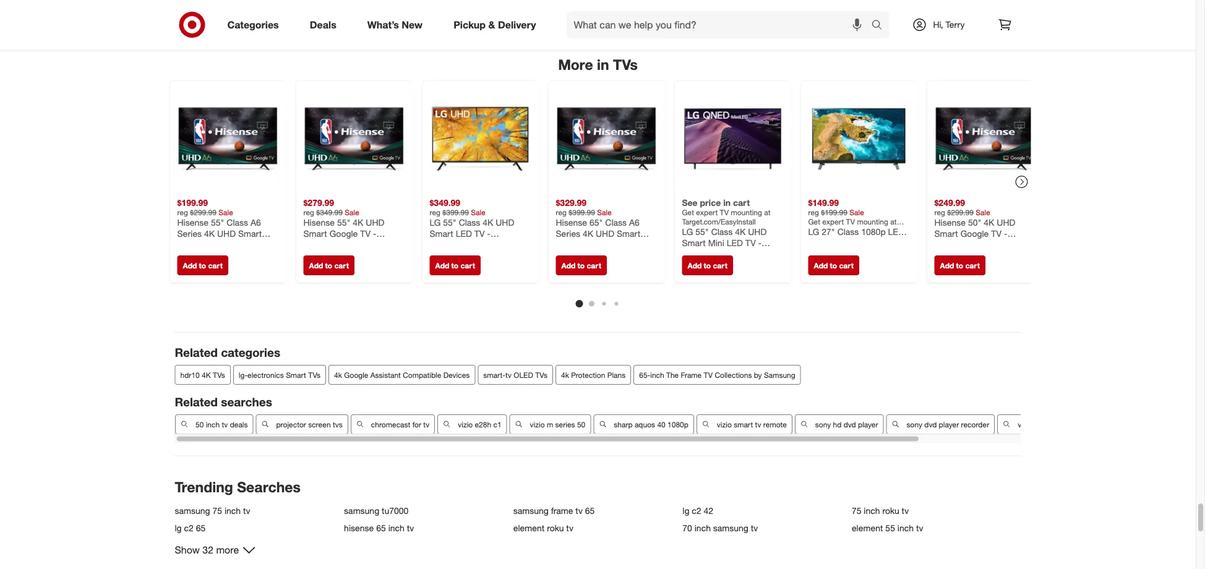 Task type: locate. For each thing, give the bounding box(es) containing it.
element for element roku tv
[[513, 522, 545, 533]]

sale inside $149.99 reg $199.99 sale
[[850, 208, 864, 217]]

7 add from the left
[[940, 261, 954, 270]]

cart left 'at'
[[733, 197, 750, 208]]

4 sale from the left
[[597, 208, 612, 217]]

samsung up element roku tv
[[513, 505, 549, 516]]

google down $249.99
[[961, 228, 989, 239]]

0 horizontal spatial dvd
[[844, 420, 856, 429]]

0 horizontal spatial $199.99
[[177, 197, 208, 208]]

reg inside "$279.99 reg $349.99 sale hisense 55" 4k uhd smart google tv - 55a6h"
[[304, 208, 314, 217]]

more in tvs
[[558, 56, 638, 73]]

$399.99 for $329.99
[[569, 208, 595, 217]]

reg inside $199.99 reg $299.99 sale
[[177, 208, 188, 217]]

dvd left recorder
[[924, 420, 937, 429]]

deals inside "deals" link
[[310, 19, 336, 31]]

0 horizontal spatial $399.99
[[443, 208, 469, 217]]

to down 55a6h
[[325, 261, 332, 270]]

chromecast for tv
[[371, 420, 429, 429]]

4 add to cart from the left
[[562, 261, 601, 270]]

add to cart button down $329.99 reg $399.99 sale
[[556, 256, 607, 275]]

0 horizontal spatial element
[[513, 522, 545, 533]]

google for 55"
[[330, 228, 358, 239]]

75 inch roku tv link
[[852, 505, 1014, 516]]

add to cart button for $279.99
[[304, 256, 354, 275]]

element for element 55 inch tv
[[852, 522, 883, 533]]

1 reg from the left
[[177, 208, 188, 217]]

1 target from the left
[[645, 7, 672, 19]]

1 horizontal spatial lg
[[683, 505, 690, 516]]

target finds
[[645, 7, 698, 19]]

protection
[[571, 370, 605, 380]]

1 4k from the left
[[334, 370, 342, 380]]

add down 50a6h
[[940, 261, 954, 270]]

1 horizontal spatial 75
[[852, 505, 862, 516]]

tv right for at bottom
[[423, 420, 429, 429]]

sony inside sony dvd player recorder link
[[907, 420, 922, 429]]

sale inside $199.99 reg $299.99 sale
[[219, 208, 233, 217]]

4 to from the left
[[578, 261, 585, 270]]

to for $199.99
[[199, 261, 206, 270]]

1 $299.99 from the left
[[190, 208, 217, 217]]

dvd
[[844, 420, 856, 429], [924, 420, 937, 429]]

lg
[[430, 217, 441, 228], [682, 227, 693, 237]]

google inside "$279.99 reg $349.99 sale hisense 55" 4k uhd smart google tv - 55a6h"
[[330, 228, 358, 239]]

in right the "price"
[[723, 197, 731, 208]]

5 reg from the left
[[808, 208, 819, 217]]

vizio left e28h
[[458, 420, 473, 429]]

add to cart down 55a6h
[[309, 261, 349, 270]]

tv right smart
[[755, 420, 761, 429]]

smart inside see price in cart get expert tv mounting at target.com/easyinstall lg 55" class 4k uhd smart mini led tv - 55qned85uqa
[[682, 237, 706, 248]]

add to cart button for $329.99
[[556, 256, 607, 275]]

$149.99 reg $199.99 sale
[[808, 197, 864, 217]]

tv
[[506, 370, 512, 380], [222, 420, 228, 429], [423, 420, 429, 429], [755, 420, 761, 429], [243, 505, 250, 516], [576, 505, 583, 516], [902, 505, 909, 516], [407, 522, 414, 533], [566, 522, 574, 533], [751, 522, 758, 533], [916, 522, 924, 533]]

$299.99 inside "$249.99 reg $299.99 sale hisense 50" 4k uhd smart google tv - 50a6h"
[[948, 208, 974, 217]]

0 horizontal spatial hisense
[[304, 217, 335, 228]]

lg down get
[[682, 227, 693, 237]]

related up hdr10
[[175, 345, 218, 360]]

4 add to cart button from the left
[[556, 256, 607, 275]]

inch up element 55 inch tv
[[864, 505, 880, 516]]

- inside "$279.99 reg $349.99 sale hisense 55" 4k uhd smart google tv - 55a6h"
[[373, 228, 377, 239]]

oled
[[514, 370, 533, 380]]

1 horizontal spatial $299.99
[[948, 208, 974, 217]]

0 horizontal spatial target
[[645, 7, 672, 19]]

1 50 from the left
[[195, 420, 203, 429]]

smart
[[304, 228, 327, 239], [430, 228, 453, 239], [935, 228, 958, 239], [682, 237, 706, 248], [286, 370, 306, 380]]

uhd inside "$249.99 reg $299.99 sale hisense 50" 4k uhd smart google tv - 50a6h"
[[997, 217, 1016, 228]]

sale inside $329.99 reg $399.99 sale
[[597, 208, 612, 217]]

vizio left m
[[530, 420, 545, 429]]

c2 left 42 at the right bottom of page
[[692, 505, 701, 516]]

to down $149.99 reg $199.99 sale on the right of page
[[830, 261, 837, 270]]

1 horizontal spatial in
[[723, 197, 731, 208]]

target inside "link"
[[766, 7, 793, 19]]

55uq7570puj
[[430, 239, 488, 250]]

target left arrivals
[[766, 7, 793, 19]]

lg up show
[[175, 522, 182, 533]]

1 horizontal spatial player
[[939, 420, 959, 429]]

1 horizontal spatial $199.99
[[821, 208, 848, 217]]

2 player from the left
[[939, 420, 959, 429]]

new right what's
[[402, 19, 423, 31]]

add to cart button down $149.99 reg $199.99 sale on the right of page
[[808, 256, 859, 275]]

1 horizontal spatial new
[[796, 7, 816, 19]]

google inside "$249.99 reg $299.99 sale hisense 50" 4k uhd smart google tv - 50a6h"
[[961, 228, 989, 239]]

1 related from the top
[[175, 345, 218, 360]]

1 sale from the left
[[219, 208, 233, 217]]

lg inside 75 inch roku tv lg c2 65
[[175, 522, 182, 533]]

add for $249.99
[[940, 261, 954, 270]]

1 75 from the left
[[213, 505, 222, 516]]

lg up 70
[[683, 505, 690, 516]]

hisense inside "$249.99 reg $299.99 sale hisense 50" 4k uhd smart google tv - 50a6h"
[[935, 217, 966, 228]]

class up 55qned85uqa
[[711, 227, 733, 237]]

to for $249.99
[[956, 261, 964, 270]]

0 horizontal spatial 4k
[[334, 370, 342, 380]]

chromecast for tv link
[[350, 414, 435, 434]]

$249.99
[[935, 197, 965, 208]]

4k for 4k protection plans
[[561, 370, 569, 380]]

related for related categories
[[175, 345, 218, 360]]

1 vertical spatial c2
[[184, 522, 194, 533]]

2 add from the left
[[309, 261, 323, 270]]

reg inside $149.99 reg $199.99 sale
[[808, 208, 819, 217]]

1 element from the left
[[513, 522, 545, 533]]

reg for $149.99
[[808, 208, 819, 217]]

tv inside $349.99 reg $399.99 sale lg 55" class 4k uhd smart led tv - 55uq7570puj
[[474, 228, 485, 239]]

1 vertical spatial related
[[175, 395, 218, 409]]

3 sale from the left
[[471, 208, 486, 217]]

related
[[175, 345, 218, 360], [175, 395, 218, 409]]

- inside see price in cart get expert tv mounting at target.com/easyinstall lg 55" class 4k uhd smart mini led tv - 55qned85uqa
[[758, 237, 762, 248]]

uhd
[[366, 217, 385, 228], [496, 217, 514, 228], [997, 217, 1016, 228], [748, 227, 767, 237]]

add to cart button down 55a6h
[[304, 256, 354, 275]]

0 horizontal spatial deals
[[310, 19, 336, 31]]

1 horizontal spatial $349.99
[[430, 197, 460, 208]]

add to cart down 50a6h
[[940, 261, 980, 270]]

$349.99 up 55uq7570puj
[[430, 197, 460, 208]]

reg for $249.99
[[935, 208, 946, 217]]

add to cart for $199.99
[[183, 261, 223, 270]]

add to cart down 55uq7570puj
[[435, 261, 475, 270]]

3 reg from the left
[[430, 208, 441, 217]]

roku down samsung frame tv 65
[[547, 522, 564, 533]]

hisense 50" 4k uhd smart google tv - 50a6h image
[[935, 88, 1036, 190], [935, 88, 1036, 190]]

0 vertical spatial in
[[597, 56, 609, 73]]

3 to from the left
[[451, 261, 459, 270]]

element left 55
[[852, 522, 883, 533]]

hisense 65" class a6 series 4k uhd smart google tv - 65a6h4 - special purchase image
[[556, 88, 657, 190], [556, 88, 657, 190]]

samsung for samsung frame tv 65
[[513, 505, 549, 516]]

cart down $329.99 reg $399.99 sale
[[587, 261, 601, 270]]

1 horizontal spatial lg
[[682, 227, 693, 237]]

4k inside $349.99 reg $399.99 sale lg 55" class 4k uhd smart led tv - 55uq7570puj
[[483, 217, 493, 228]]

hisense down $249.99
[[935, 217, 966, 228]]

0 vertical spatial related
[[175, 345, 218, 360]]

50 down related searches
[[195, 420, 203, 429]]

categories link
[[217, 11, 294, 38]]

cart down $149.99 reg $199.99 sale on the right of page
[[839, 261, 854, 270]]

add to cart button for $349.99
[[430, 256, 481, 275]]

add down $149.99 reg $199.99 sale on the right of page
[[814, 261, 828, 270]]

$399.99 inside $349.99 reg $399.99 sale lg 55" class 4k uhd smart led tv - 55uq7570puj
[[443, 208, 469, 217]]

roku
[[883, 505, 900, 516], [547, 522, 564, 533]]

dvd right hd
[[844, 420, 856, 429]]

lg c2 42 link
[[683, 505, 845, 516]]

1 vertical spatial roku
[[547, 522, 564, 533]]

0 horizontal spatial 65
[[196, 522, 206, 533]]

0 horizontal spatial class
[[459, 217, 480, 228]]

1 horizontal spatial 4k
[[561, 370, 569, 380]]

vizio left smart
[[717, 420, 732, 429]]

1 to from the left
[[199, 261, 206, 270]]

1 horizontal spatial c2
[[692, 505, 701, 516]]

2 element from the left
[[852, 522, 883, 533]]

element down samsung frame tv 65
[[513, 522, 545, 533]]

sale inside "$279.99 reg $349.99 sale hisense 55" 4k uhd smart google tv - 55a6h"
[[345, 208, 359, 217]]

compatible
[[403, 370, 441, 380]]

vizio e28h c1
[[458, 420, 501, 429]]

lg 27" class 1080p led full hd tv - 27lq625s-pu image
[[808, 88, 910, 190], [808, 88, 910, 190]]

projector screen tvs link
[[256, 414, 348, 434]]

add for see price in cart
[[688, 261, 702, 270]]

reg inside $329.99 reg $399.99 sale
[[556, 208, 567, 217]]

6 add from the left
[[814, 261, 828, 270]]

0 horizontal spatial $349.99
[[316, 208, 343, 217]]

0 horizontal spatial c2
[[184, 522, 194, 533]]

sale inside $349.99 reg $399.99 sale lg 55" class 4k uhd smart led tv - 55uq7570puj
[[471, 208, 486, 217]]

new inside "link"
[[796, 7, 816, 19]]

$399.99 inside $329.99 reg $399.99 sale
[[569, 208, 595, 217]]

0 horizontal spatial in
[[597, 56, 609, 73]]

1 horizontal spatial target
[[766, 7, 793, 19]]

65 down samsung tu7000
[[376, 522, 386, 533]]

1 add to cart button from the left
[[177, 256, 228, 275]]

2 75 from the left
[[852, 505, 862, 516]]

reg inside "$249.99 reg $299.99 sale hisense 50" 4k uhd smart google tv - 50a6h"
[[935, 208, 946, 217]]

add to cart for $349.99
[[435, 261, 475, 270]]

$399.99 for $349.99
[[443, 208, 469, 217]]

1 horizontal spatial roku
[[883, 505, 900, 516]]

player right hd
[[858, 420, 878, 429]]

add to cart button down $199.99 reg $299.99 sale
[[177, 256, 228, 275]]

vizio for vizio smart tv remote
[[717, 420, 732, 429]]

0 horizontal spatial lg
[[430, 217, 441, 228]]

$299.99 for $249.99
[[948, 208, 974, 217]]

2 to from the left
[[325, 261, 332, 270]]

2 vizio from the left
[[530, 420, 545, 429]]

&
[[489, 19, 495, 31]]

2 horizontal spatial vizio
[[717, 420, 732, 429]]

1 vertical spatial in
[[723, 197, 731, 208]]

to down 50a6h
[[956, 261, 964, 270]]

70 inch samsung tv
[[683, 522, 758, 533]]

tv up lg c2 65 link
[[243, 505, 250, 516]]

cart down "$249.99 reg $299.99 sale hisense 50" 4k uhd smart google tv - 50a6h"
[[966, 261, 980, 270]]

at
[[764, 208, 771, 217]]

uhd inside see price in cart get expert tv mounting at target.com/easyinstall lg 55" class 4k uhd smart mini led tv - 55qned85uqa
[[748, 227, 767, 237]]

sale for $199.99
[[219, 208, 233, 217]]

$349.99
[[430, 197, 460, 208], [316, 208, 343, 217]]

c2 up show
[[184, 522, 194, 533]]

1 horizontal spatial 65
[[376, 522, 386, 533]]

4k left assistant
[[334, 370, 342, 380]]

deals link
[[299, 11, 352, 38]]

1 vizio from the left
[[458, 420, 473, 429]]

add down 55qned85uqa
[[688, 261, 702, 270]]

lg up 55uq7570puj
[[430, 217, 441, 228]]

4k google assistant compatible devices
[[334, 370, 470, 380]]

2 $399.99 from the left
[[569, 208, 595, 217]]

cart down $199.99 reg $299.99 sale
[[208, 261, 223, 270]]

4 reg from the left
[[556, 208, 567, 217]]

tv down samsung tu7000 link
[[407, 522, 414, 533]]

samsung
[[175, 505, 210, 516], [344, 505, 379, 516], [513, 505, 549, 516], [713, 522, 749, 533]]

top deals
[[924, 7, 967, 19]]

samsung for samsung 75 inch tv
[[175, 505, 210, 516]]

in inside see price in cart get expert tv mounting at target.com/easyinstall lg 55" class 4k uhd smart mini led tv - 55qned85uqa
[[723, 197, 731, 208]]

- inside $349.99 reg $399.99 sale lg 55" class 4k uhd smart led tv - 55uq7570puj
[[487, 228, 491, 239]]

tv inside 75 inch roku tv lg c2 65
[[902, 505, 909, 516]]

lg 55" class 4k uhd smart mini led tv - 55qned85uqa image
[[682, 88, 784, 190], [682, 88, 784, 190]]

add to cart for $249.99
[[940, 261, 980, 270]]

sony left hd
[[815, 420, 831, 429]]

3 add to cart from the left
[[435, 261, 475, 270]]

more
[[216, 544, 239, 556]]

target.com/easyinstall
[[682, 217, 756, 227]]

1 horizontal spatial sony
[[907, 420, 922, 429]]

lg
[[683, 505, 690, 516], [175, 522, 182, 533]]

to for see price in cart
[[704, 261, 711, 270]]

55" inside "$279.99 reg $349.99 sale hisense 55" 4k uhd smart google tv - 55a6h"
[[337, 217, 351, 228]]

class up 55uq7570puj
[[459, 217, 480, 228]]

related down hdr10
[[175, 395, 218, 409]]

e28h
[[475, 420, 491, 429]]

0 horizontal spatial roku
[[547, 522, 564, 533]]

what's
[[367, 19, 399, 31]]

1 $399.99 from the left
[[443, 208, 469, 217]]

5 add to cart from the left
[[688, 261, 728, 270]]

1 horizontal spatial dvd
[[924, 420, 937, 429]]

assistant
[[370, 370, 401, 380]]

1 horizontal spatial vizio
[[530, 420, 545, 429]]

75
[[213, 505, 222, 516], [852, 505, 862, 516]]

4 add from the left
[[562, 261, 576, 270]]

c2
[[692, 505, 701, 516], [184, 522, 194, 533]]

1 horizontal spatial led
[[727, 237, 743, 248]]

terry
[[946, 19, 965, 30]]

6 add to cart from the left
[[814, 261, 854, 270]]

smart inside $349.99 reg $399.99 sale lg 55" class 4k uhd smart led tv - 55uq7570puj
[[430, 228, 453, 239]]

50 inch tv deals
[[195, 420, 248, 429]]

1 vertical spatial lg
[[175, 522, 182, 533]]

$329.99 reg $399.99 sale
[[556, 197, 612, 217]]

add to cart
[[183, 261, 223, 270], [309, 261, 349, 270], [435, 261, 475, 270], [562, 261, 601, 270], [688, 261, 728, 270], [814, 261, 854, 270], [940, 261, 980, 270]]

vizio for vizio e28h c1
[[458, 420, 473, 429]]

reg inside $349.99 reg $399.99 sale lg 55" class 4k uhd smart led tv - 55uq7570puj
[[430, 208, 441, 217]]

2 4k from the left
[[561, 370, 569, 380]]

add to cart down $199.99 reg $299.99 sale
[[183, 261, 223, 270]]

get
[[682, 208, 694, 217]]

aquos
[[635, 420, 655, 429]]

0 horizontal spatial 50
[[195, 420, 203, 429]]

to down 55uq7570puj
[[451, 261, 459, 270]]

0 horizontal spatial lg
[[175, 522, 182, 533]]

1 horizontal spatial 50
[[577, 420, 585, 429]]

75 down trending
[[213, 505, 222, 516]]

2 sony from the left
[[907, 420, 922, 429]]

tv down lg c2 42 link
[[751, 522, 758, 533]]

55" inside $349.99 reg $399.99 sale lg 55" class 4k uhd smart led tv - 55uq7570puj
[[443, 217, 457, 228]]

mini
[[708, 237, 724, 248]]

add for $199.99
[[183, 261, 197, 270]]

sharp aquos 40 1080p link
[[593, 414, 694, 434]]

samsung
[[764, 370, 796, 380]]

searches
[[221, 395, 272, 409]]

$199.99 inside $199.99 reg $299.99 sale
[[177, 197, 208, 208]]

add to cart down 55qned85uqa
[[688, 261, 728, 270]]

2 target from the left
[[766, 7, 793, 19]]

new left arrivals
[[796, 7, 816, 19]]

sony left recorder
[[907, 420, 922, 429]]

hisense 65 inch tv
[[344, 522, 414, 533]]

cart down "$279.99 reg $349.99 sale hisense 55" 4k uhd smart google tv - 55a6h"
[[334, 261, 349, 270]]

6 to from the left
[[830, 261, 837, 270]]

hisense for hisense 55" 4k uhd smart google tv - 55a6h
[[304, 217, 335, 228]]

lg 55" class 4k uhd smart led tv - 55uq7570puj image
[[430, 88, 531, 190], [430, 88, 531, 190]]

2 reg from the left
[[304, 208, 314, 217]]

1 horizontal spatial element
[[852, 522, 883, 533]]

hisense inside "$279.99 reg $349.99 sale hisense 55" 4k uhd smart google tv - 55a6h"
[[304, 217, 335, 228]]

samsung tu7000
[[344, 505, 409, 516]]

0 vertical spatial roku
[[883, 505, 900, 516]]

player
[[858, 420, 878, 429], [939, 420, 959, 429]]

uhd inside $349.99 reg $399.99 sale lg 55" class 4k uhd smart led tv - 55uq7570puj
[[496, 217, 514, 228]]

sale for $249.99
[[976, 208, 991, 217]]

inch down related searches
[[206, 420, 219, 429]]

sony for sony dvd player recorder
[[907, 420, 922, 429]]

add down $329.99 reg $399.99 sale
[[562, 261, 576, 270]]

55qned85uqa
[[682, 248, 744, 259]]

1 hisense from the left
[[304, 217, 335, 228]]

3 add from the left
[[435, 261, 449, 270]]

add to cart down $149.99 reg $199.99 sale on the right of page
[[814, 261, 854, 270]]

to for $329.99
[[578, 261, 585, 270]]

2 add to cart button from the left
[[304, 256, 354, 275]]

expert
[[696, 208, 718, 217]]

0 horizontal spatial 75
[[213, 505, 222, 516]]

sale inside "$249.99 reg $299.99 sale hisense 50" 4k uhd smart google tv - 50a6h"
[[976, 208, 991, 217]]

1 add to cart from the left
[[183, 261, 223, 270]]

led inside $349.99 reg $399.99 sale lg 55" class 4k uhd smart led tv - 55uq7570puj
[[456, 228, 472, 239]]

1 horizontal spatial $399.99
[[569, 208, 595, 217]]

5 to from the left
[[704, 261, 711, 270]]

class inside see price in cart get expert tv mounting at target.com/easyinstall lg 55" class 4k uhd smart mini led tv - 55qned85uqa
[[711, 227, 733, 237]]

6 sale from the left
[[976, 208, 991, 217]]

- inside "$249.99 reg $299.99 sale hisense 50" 4k uhd smart google tv - 50a6h"
[[1004, 228, 1008, 239]]

75 up element 55 inch tv
[[852, 505, 862, 516]]

target left finds
[[645, 7, 672, 19]]

add to cart button for $149.99
[[808, 256, 859, 275]]

tvs right more
[[613, 56, 638, 73]]

2 add to cart from the left
[[309, 261, 349, 270]]

0 horizontal spatial new
[[402, 19, 423, 31]]

1 sony from the left
[[815, 420, 831, 429]]

cart down 55qned85uqa
[[713, 261, 728, 270]]

$299.99 inside $199.99 reg $299.99 sale
[[190, 208, 217, 217]]

to down 55qned85uqa
[[704, 261, 711, 270]]

75 inside 75 inch roku tv lg c2 65
[[852, 505, 862, 516]]

led inside see price in cart get expert tv mounting at target.com/easyinstall lg 55" class 4k uhd smart mini led tv - 55qned85uqa
[[727, 237, 743, 248]]

player left recorder
[[939, 420, 959, 429]]

2 hisense from the left
[[935, 217, 966, 228]]

samsung up the hisense
[[344, 505, 379, 516]]

tv inside 65-inch the frame tv collections by samsung link
[[704, 370, 713, 380]]

lg inside see price in cart get expert tv mounting at target.com/easyinstall lg 55" class 4k uhd smart mini led tv - 55qned85uqa
[[682, 227, 693, 237]]

trending
[[175, 479, 233, 496]]

1 horizontal spatial hisense
[[935, 217, 966, 228]]

arrivals
[[818, 7, 851, 19]]

google down $279.99
[[330, 228, 358, 239]]

tv up element 55 inch tv
[[902, 505, 909, 516]]

add to cart for $329.99
[[562, 261, 601, 270]]

add for $149.99
[[814, 261, 828, 270]]

deals
[[230, 420, 248, 429]]

6 reg from the left
[[935, 208, 946, 217]]

element roku tv
[[513, 522, 574, 533]]

$399.99
[[443, 208, 469, 217], [569, 208, 595, 217]]

3 add to cart button from the left
[[430, 256, 481, 275]]

7 add to cart button from the left
[[935, 256, 986, 275]]

tvs down related categories
[[213, 370, 225, 380]]

hisense for hisense 50" 4k uhd smart google tv - 50a6h
[[935, 217, 966, 228]]

3 vizio from the left
[[717, 420, 732, 429]]

add to cart button down mini
[[682, 256, 733, 275]]

0 horizontal spatial player
[[858, 420, 878, 429]]

1 horizontal spatial class
[[711, 227, 733, 237]]

1 horizontal spatial 55"
[[443, 217, 457, 228]]

reg for $279.99
[[304, 208, 314, 217]]

5 add from the left
[[688, 261, 702, 270]]

smart-tv oled tvs
[[483, 370, 548, 380]]

5 sale from the left
[[850, 208, 864, 217]]

tvs right oled at the bottom left
[[535, 370, 548, 380]]

add to cart down $329.99 reg $399.99 sale
[[562, 261, 601, 270]]

0 horizontal spatial $299.99
[[190, 208, 217, 217]]

lg-
[[239, 370, 248, 380]]

add down $199.99 reg $299.99 sale
[[183, 261, 197, 270]]

hisense down $279.99
[[304, 217, 335, 228]]

hd
[[833, 420, 841, 429]]

samsung 75 inch tv
[[175, 505, 250, 516]]

0 horizontal spatial 55"
[[337, 217, 351, 228]]

1 horizontal spatial deals
[[942, 7, 967, 19]]

add down 55uq7570puj
[[435, 261, 449, 270]]

to down $199.99 reg $299.99 sale
[[199, 261, 206, 270]]

$199.99 reg $299.99 sale
[[177, 197, 233, 217]]

1 add from the left
[[183, 261, 197, 270]]

2 horizontal spatial 55"
[[696, 227, 709, 237]]

sony for sony hd dvd player
[[815, 420, 831, 429]]

What can we help you find? suggestions appear below search field
[[567, 11, 875, 38]]

50 right 'series'
[[577, 420, 585, 429]]

5 add to cart button from the left
[[682, 256, 733, 275]]

2 sale from the left
[[345, 208, 359, 217]]

m
[[547, 420, 553, 429]]

2 $299.99 from the left
[[948, 208, 974, 217]]

add for $279.99
[[309, 261, 323, 270]]

christmas
[[375, 7, 420, 19]]

cart down 55uq7570puj
[[461, 261, 475, 270]]

2 horizontal spatial 65
[[585, 505, 595, 516]]

sale
[[219, 208, 233, 217], [345, 208, 359, 217], [471, 208, 486, 217], [597, 208, 612, 217], [850, 208, 864, 217], [976, 208, 991, 217]]

6 add to cart button from the left
[[808, 256, 859, 275]]

4k
[[353, 217, 364, 228], [483, 217, 493, 228], [984, 217, 995, 228], [735, 227, 746, 237], [202, 370, 211, 380]]

hisense 65 inch tv link
[[344, 522, 506, 533]]

$299.99
[[190, 208, 217, 217], [948, 208, 974, 217]]

0 horizontal spatial vizio
[[458, 420, 473, 429]]

roku inside 75 inch roku tv lg c2 65
[[883, 505, 900, 516]]

add down 55a6h
[[309, 261, 323, 270]]

$349.99 up 55a6h
[[316, 208, 343, 217]]

samsung down trending
[[175, 505, 210, 516]]

75 inch roku tv lg c2 65
[[175, 505, 909, 533]]

65 inside 75 inch roku tv lg c2 65
[[196, 522, 206, 533]]

hisense 55" 4k uhd smart google tv - 55a6h image
[[304, 88, 405, 190], [304, 88, 405, 190]]

7 add to cart from the left
[[940, 261, 980, 270]]

7 to from the left
[[956, 261, 964, 270]]

4k inside see price in cart get expert tv mounting at target.com/easyinstall lg 55" class 4k uhd smart mini led tv - 55qned85uqa
[[735, 227, 746, 237]]

2 related from the top
[[175, 395, 218, 409]]

hisense 55" class a6 series 4k uhd smart google tv - 55a6h4 -special purchase image
[[177, 88, 279, 190], [177, 88, 279, 190]]

add to cart for $279.99
[[309, 261, 349, 270]]

65 down samsung 75 inch tv
[[196, 522, 206, 533]]

add to cart button down 50a6h
[[935, 256, 986, 275]]

0 horizontal spatial led
[[456, 228, 472, 239]]

4k left protection
[[561, 370, 569, 380]]

0 horizontal spatial sony
[[815, 420, 831, 429]]



Task type: describe. For each thing, give the bounding box(es) containing it.
show 32 more
[[175, 544, 239, 556]]

hisense
[[344, 522, 374, 533]]

add to cart button for see price in cart
[[682, 256, 733, 275]]

tv right frame
[[576, 505, 583, 516]]

searches
[[237, 479, 301, 496]]

add to cart button for $249.99
[[935, 256, 986, 275]]

lg-electronics smart tvs
[[239, 370, 321, 380]]

pickup & delivery link
[[443, 11, 552, 38]]

70 inch samsung tv link
[[683, 522, 845, 533]]

add to cart for see price in cart
[[688, 261, 728, 270]]

pickup & delivery
[[454, 19, 536, 31]]

$349.99 reg $399.99 sale lg 55" class 4k uhd smart led tv - 55uq7570puj
[[430, 197, 514, 250]]

vizio smart tv remote link
[[696, 414, 792, 434]]

related searches
[[175, 395, 272, 409]]

50"
[[968, 217, 982, 228]]

inch down trending searches
[[225, 505, 241, 516]]

mounting
[[731, 208, 762, 217]]

32
[[202, 544, 213, 556]]

50a6h
[[935, 239, 961, 250]]

inch right 55
[[898, 522, 914, 533]]

for
[[412, 420, 421, 429]]

what's new
[[367, 19, 423, 31]]

hdr10
[[180, 370, 200, 380]]

lg c2 42
[[683, 505, 714, 516]]

deals inside the top deals link
[[942, 7, 967, 19]]

$249.99 reg $299.99 sale hisense 50" 4k uhd smart google tv - 50a6h
[[935, 197, 1016, 250]]

tv left deals
[[222, 420, 228, 429]]

$299.99 for $199.99
[[190, 208, 217, 217]]

target for target new arrivals
[[766, 7, 793, 19]]

55" for hisense
[[337, 217, 351, 228]]

pickup
[[454, 19, 486, 31]]

reg for $349.99
[[430, 208, 441, 217]]

samsung 75 inch tv link
[[175, 505, 337, 516]]

uhd inside "$279.99 reg $349.99 sale hisense 55" 4k uhd smart google tv - 55a6h"
[[366, 217, 385, 228]]

sharp aquos 40 1080p
[[614, 420, 688, 429]]

sale for $149.99
[[850, 208, 864, 217]]

cart for see price in cart
[[713, 261, 728, 270]]

samsung for samsung tu7000
[[344, 505, 379, 516]]

0 vertical spatial lg
[[683, 505, 690, 516]]

sharp
[[614, 420, 632, 429]]

sale for $329.99
[[597, 208, 612, 217]]

0 vertical spatial c2
[[692, 505, 701, 516]]

top
[[924, 7, 940, 19]]

element 55 inch tv link
[[852, 522, 1014, 533]]

new for what's
[[402, 19, 423, 31]]

50 inch tv deals link
[[175, 414, 253, 434]]

lg inside $349.99 reg $399.99 sale lg 55" class 4k uhd smart led tv - 55uq7570puj
[[430, 217, 441, 228]]

vizio for vizio m series 50
[[530, 420, 545, 429]]

$199.99 inside $149.99 reg $199.99 sale
[[821, 208, 848, 217]]

target new arrivals
[[766, 7, 851, 19]]

samsung down 42 at the right bottom of page
[[713, 522, 749, 533]]

samsung tu7000 link
[[344, 505, 506, 516]]

element roku tv link
[[513, 522, 675, 533]]

70
[[683, 522, 692, 533]]

$349.99 inside $349.99 reg $399.99 sale lg 55" class 4k uhd smart led tv - 55uq7570puj
[[430, 197, 460, 208]]

$349.99 inside "$279.99 reg $349.99 sale hisense 55" 4k uhd smart google tv - 55a6h"
[[316, 208, 343, 217]]

cart for $149.99
[[839, 261, 854, 270]]

inch right 70
[[695, 522, 711, 533]]

sale for $349.99
[[471, 208, 486, 217]]

categories
[[221, 345, 280, 360]]

inch left the
[[651, 370, 664, 380]]

add to cart button for $199.99
[[177, 256, 228, 275]]

smart inside "$249.99 reg $299.99 sale hisense 50" 4k uhd smart google tv - 50a6h"
[[935, 228, 958, 239]]

cart for $329.99
[[587, 261, 601, 270]]

c2 inside 75 inch roku tv lg c2 65
[[184, 522, 194, 533]]

class inside $349.99 reg $399.99 sale lg 55" class 4k uhd smart led tv - 55uq7570puj
[[459, 217, 480, 228]]

new for target
[[796, 7, 816, 19]]

tvs
[[333, 420, 342, 429]]

hdr10 4k tvs
[[180, 370, 225, 380]]

tv left oled at the bottom left
[[506, 370, 512, 380]]

inch down tu7000
[[388, 522, 405, 533]]

vizio m series 50 link
[[509, 414, 591, 434]]

by
[[754, 370, 762, 380]]

target finds link
[[603, 0, 740, 20]]

cart for $199.99
[[208, 261, 223, 270]]

4k inside "$249.99 reg $299.99 sale hisense 50" 4k uhd smart google tv - 50a6h"
[[984, 217, 995, 228]]

lg-electronics smart tvs link
[[233, 365, 326, 385]]

add for $349.99
[[435, 261, 449, 270]]

cart for $249.99
[[966, 261, 980, 270]]

trending searches
[[175, 479, 301, 496]]

smart inside "$279.99 reg $349.99 sale hisense 55" 4k uhd smart google tv - 55a6h"
[[304, 228, 327, 239]]

$329.99
[[556, 197, 587, 208]]

reg for $199.99
[[177, 208, 188, 217]]

reg for $329.99
[[556, 208, 567, 217]]

4k protection plans link
[[556, 365, 631, 385]]

related categories
[[175, 345, 280, 360]]

55" for lg
[[443, 217, 457, 228]]

to for $349.99
[[451, 261, 459, 270]]

2 50 from the left
[[577, 420, 585, 429]]

delivery
[[498, 19, 536, 31]]

42
[[704, 505, 714, 516]]

samsung frame tv 65 link
[[513, 505, 675, 516]]

to for $149.99
[[830, 261, 837, 270]]

65-
[[639, 370, 651, 380]]

samsung frame tv 65
[[513, 505, 595, 516]]

tv down frame
[[566, 522, 574, 533]]

see price in cart get expert tv mounting at target.com/easyinstall lg 55" class 4k uhd smart mini led tv - 55qned85uqa
[[682, 197, 771, 259]]

vizio e28h c1 link
[[437, 414, 507, 434]]

to for $279.99
[[325, 261, 332, 270]]

4k for 4k google assistant compatible devices
[[334, 370, 342, 380]]

add to cart for $149.99
[[814, 261, 854, 270]]

the
[[666, 370, 679, 380]]

smart-tv oled tvs link
[[478, 365, 553, 385]]

what's new link
[[357, 11, 438, 38]]

devices
[[443, 370, 470, 380]]

smart
[[734, 420, 753, 429]]

search button
[[866, 11, 896, 41]]

lg c2 65 link
[[175, 522, 337, 533]]

frame
[[551, 505, 573, 516]]

show
[[175, 544, 200, 556]]

frame
[[681, 370, 702, 380]]

related for related searches
[[175, 395, 218, 409]]

tv inside "$279.99 reg $349.99 sale hisense 55" 4k uhd smart google tv - 55a6h"
[[360, 228, 371, 239]]

tvs right 'electronics'
[[308, 370, 321, 380]]

cart inside see price in cart get expert tv mounting at target.com/easyinstall lg 55" class 4k uhd smart mini led tv - 55qned85uqa
[[733, 197, 750, 208]]

chromecast
[[371, 420, 410, 429]]

4k google assistant compatible devices link
[[329, 365, 475, 385]]

hi, terry
[[933, 19, 965, 30]]

4k inside "$279.99 reg $349.99 sale hisense 55" 4k uhd smart google tv - 55a6h"
[[353, 217, 364, 228]]

top deals link
[[877, 0, 1014, 20]]

projector screen tvs
[[276, 420, 342, 429]]

1 dvd from the left
[[844, 420, 856, 429]]

vizio m series 50
[[530, 420, 585, 429]]

sony dvd player recorder link
[[886, 414, 995, 434]]

55" inside see price in cart get expert tv mounting at target.com/easyinstall lg 55" class 4k uhd smart mini led tv - 55qned85uqa
[[696, 227, 709, 237]]

google left assistant
[[344, 370, 368, 380]]

sony hd dvd player link
[[795, 414, 884, 434]]

collections
[[715, 370, 752, 380]]

40
[[657, 420, 665, 429]]

cart for $349.99
[[461, 261, 475, 270]]

$279.99 reg $349.99 sale hisense 55" 4k uhd smart google tv - 55a6h
[[304, 197, 385, 250]]

2 dvd from the left
[[924, 420, 937, 429]]

google for 50"
[[961, 228, 989, 239]]

add for $329.99
[[562, 261, 576, 270]]

sale for $279.99
[[345, 208, 359, 217]]

cart for $279.99
[[334, 261, 349, 270]]

inch inside 75 inch roku tv lg c2 65
[[864, 505, 880, 516]]

tv down 75 inch roku tv link
[[916, 522, 924, 533]]

$279.99
[[304, 197, 334, 208]]

55a6h
[[304, 239, 330, 250]]

target for target finds
[[645, 7, 672, 19]]

1 player from the left
[[858, 420, 878, 429]]

categories
[[227, 19, 279, 31]]

show 32 more button
[[175, 543, 257, 558]]

tv inside "$249.99 reg $299.99 sale hisense 50" 4k uhd smart google tv - 50a6h"
[[991, 228, 1002, 239]]

65-inch the frame tv collections by samsung
[[639, 370, 796, 380]]



Task type: vqa. For each thing, say whether or not it's contained in the screenshot.
first Hisense from right
yes



